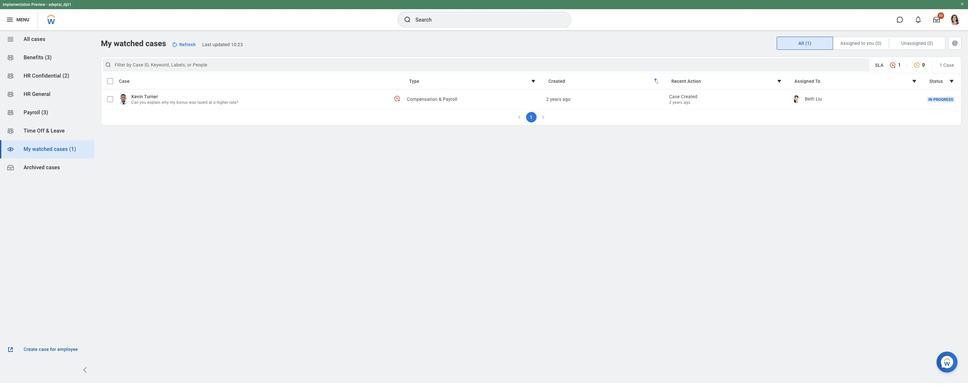 Task type: locate. For each thing, give the bounding box(es) containing it.
payroll
[[443, 97, 458, 102], [24, 110, 40, 116]]

2 contact card matrix manager image from the top
[[7, 109, 14, 117]]

you right the can
[[140, 100, 146, 105]]

1 button
[[887, 59, 905, 71], [526, 112, 537, 123]]

my watched cases (1) link
[[0, 140, 94, 159]]

3 caret down image from the left
[[911, 77, 919, 85]]

caret down image
[[530, 77, 538, 85], [776, 77, 784, 85], [911, 77, 919, 85]]

0 vertical spatial (3)
[[45, 54, 52, 61]]

my inside 'link'
[[24, 146, 31, 152]]

my for my watched cases (1)
[[24, 146, 31, 152]]

contact card matrix manager image left hr general
[[7, 91, 14, 98]]

1 vertical spatial case
[[119, 79, 130, 84]]

1 button left |
[[887, 59, 905, 71]]

recent action button
[[668, 75, 788, 88]]

sla
[[876, 62, 885, 68]]

list containing all cases
[[0, 30, 94, 177]]

my for my watched cases
[[101, 39, 112, 48]]

2 years ago
[[547, 97, 571, 102]]

1 horizontal spatial ago
[[684, 100, 691, 105]]

1 vertical spatial contact card matrix manager image
[[7, 109, 14, 117]]

watched
[[114, 39, 144, 48], [32, 146, 53, 152]]

cases up benefits (3)
[[31, 36, 45, 42]]

1 horizontal spatial watched
[[114, 39, 144, 48]]

(1) inside button
[[806, 41, 812, 46]]

to
[[816, 79, 821, 84]]

(3) down hr general link
[[41, 110, 48, 116]]

0 horizontal spatial assigned
[[795, 79, 815, 84]]

1 (0) from the left
[[876, 41, 882, 46]]

you inside button
[[868, 41, 875, 46]]

1 caret down image from the left
[[530, 77, 538, 85]]

0 horizontal spatial watched
[[32, 146, 53, 152]]

assigned inside assigned to you (0) button
[[841, 41, 861, 46]]

filter by case id, keyword, labels, or people. type label: to find cases with specific labels applied element
[[103, 58, 870, 71]]

1 horizontal spatial 1 button
[[887, 59, 905, 71]]

0 vertical spatial assigned
[[841, 41, 861, 46]]

contact card matrix manager image inside time off & leave link
[[7, 127, 14, 135]]

contact card matrix manager image left "payroll (3)" in the top of the page
[[7, 109, 14, 117]]

you
[[868, 41, 875, 46], [140, 100, 146, 105]]

2 hr from the top
[[24, 91, 31, 97]]

assigned to you (0)
[[841, 41, 882, 46]]

2 horizontal spatial caret down image
[[911, 77, 919, 85]]

(0) right to
[[876, 41, 882, 46]]

action
[[688, 79, 702, 84]]

2 contact card matrix manager image from the top
[[7, 72, 14, 80]]

1 vertical spatial contact card matrix manager image
[[7, 72, 14, 80]]

1 horizontal spatial &
[[439, 97, 442, 102]]

&
[[439, 97, 442, 102], [46, 128, 49, 134]]

1 vertical spatial my
[[24, 146, 31, 152]]

general
[[32, 91, 51, 97]]

1
[[899, 62, 902, 68], [940, 62, 943, 68], [530, 115, 533, 120]]

preview
[[31, 2, 45, 7]]

1 contact card matrix manager image from the top
[[7, 54, 14, 62]]

1 contact card matrix manager image from the top
[[7, 91, 14, 98]]

0 vertical spatial watched
[[114, 39, 144, 48]]

tab list containing all (1)
[[777, 37, 962, 50]]

contact card matrix manager image
[[7, 91, 14, 98], [7, 109, 14, 117]]

(3) for payroll (3)
[[41, 110, 48, 116]]

1 hr from the top
[[24, 73, 31, 79]]

case inside case created 2 years ago
[[670, 94, 680, 99]]

assigned for assigned to
[[795, 79, 815, 84]]

& right compensation
[[439, 97, 442, 102]]

0 vertical spatial (1)
[[806, 41, 812, 46]]

my right visible icon
[[24, 146, 31, 152]]

can you explain why my bonus was taxed at a higher rate? button
[[131, 100, 239, 105]]

higher
[[217, 100, 228, 105]]

1 vertical spatial you
[[140, 100, 146, 105]]

years inside case created 2 years ago
[[673, 100, 683, 105]]

1 horizontal spatial assigned
[[841, 41, 861, 46]]

0 vertical spatial my
[[101, 39, 112, 48]]

0 horizontal spatial 2
[[547, 97, 549, 102]]

at tag mention image
[[952, 39, 960, 47]]

benefits (3)
[[24, 54, 52, 61]]

turner
[[144, 94, 158, 99]]

case for case created 2 years ago
[[670, 94, 680, 99]]

watched inside 'link'
[[32, 146, 53, 152]]

0 vertical spatial payroll
[[443, 97, 458, 102]]

1 vertical spatial (3)
[[41, 110, 48, 116]]

1 horizontal spatial created
[[682, 94, 698, 99]]

caret down image inside assigned to button
[[911, 77, 919, 85]]

1 horizontal spatial you
[[868, 41, 875, 46]]

time off & leave link
[[0, 122, 94, 140]]

(0) right unassigned
[[928, 41, 934, 46]]

created
[[549, 79, 566, 84], [682, 94, 698, 99]]

1 horizontal spatial all
[[799, 41, 805, 46]]

0 vertical spatial contact card matrix manager image
[[7, 91, 14, 98]]

contact card matrix manager image for time off & leave
[[7, 127, 14, 135]]

1 horizontal spatial 2
[[670, 100, 672, 105]]

0 horizontal spatial all
[[24, 36, 30, 42]]

1 up status "button"
[[940, 62, 943, 68]]

cases down 'leave'
[[54, 146, 68, 152]]

list
[[0, 30, 94, 177]]

caret down image for assigned
[[911, 77, 919, 85]]

recent
[[672, 79, 687, 84]]

tab list
[[777, 37, 962, 50]]

1 vertical spatial created
[[682, 94, 698, 99]]

hr down benefits
[[24, 73, 31, 79]]

bonus
[[177, 100, 188, 105]]

(1)
[[806, 41, 812, 46], [69, 146, 76, 152]]

2 horizontal spatial case
[[944, 62, 955, 68]]

all inside all (1) button
[[799, 41, 805, 46]]

assigned for assigned to you (0)
[[841, 41, 861, 46]]

payroll right compensation
[[443, 97, 458, 102]]

1 left chevron right small icon
[[530, 115, 533, 120]]

Filter by Case ID, Keyword, Labels, or People text field
[[115, 62, 860, 68]]

0 vertical spatial &
[[439, 97, 442, 102]]

archived
[[24, 165, 45, 171]]

you right to
[[868, 41, 875, 46]]

watched for my watched cases (1)
[[32, 146, 53, 152]]

all inside the all cases link
[[24, 36, 30, 42]]

chevron right image
[[81, 367, 89, 374]]

contact card matrix manager image inside hr general link
[[7, 91, 14, 98]]

assigned
[[841, 41, 861, 46], [795, 79, 815, 84]]

0 horizontal spatial &
[[46, 128, 49, 134]]

ago
[[563, 97, 571, 102], [684, 100, 691, 105]]

(0)
[[876, 41, 882, 46], [928, 41, 934, 46]]

contact card matrix manager image inside payroll (3) link
[[7, 109, 14, 117]]

hr
[[24, 73, 31, 79], [24, 91, 31, 97]]

contact card matrix manager image for payroll (3)
[[7, 109, 14, 117]]

0
[[923, 62, 926, 68]]

1 horizontal spatial years
[[673, 100, 683, 105]]

notifications large image
[[916, 16, 922, 23]]

beth liu
[[806, 96, 823, 102]]

0 horizontal spatial case
[[119, 79, 130, 84]]

profile logan mcneil image
[[951, 14, 961, 26]]

2 vertical spatial contact card matrix manager image
[[7, 127, 14, 135]]

0 vertical spatial contact card matrix manager image
[[7, 54, 14, 62]]

1 horizontal spatial payroll
[[443, 97, 458, 102]]

1 vertical spatial assigned
[[795, 79, 815, 84]]

0 horizontal spatial (0)
[[876, 41, 882, 46]]

0 horizontal spatial (1)
[[69, 146, 76, 152]]

case
[[944, 62, 955, 68], [119, 79, 130, 84], [670, 94, 680, 99]]

my
[[101, 39, 112, 48], [24, 146, 31, 152]]

justify image
[[6, 16, 14, 24]]

0 horizontal spatial payroll
[[24, 110, 40, 116]]

caret down image for recent
[[776, 77, 784, 85]]

(3)
[[45, 54, 52, 61], [41, 110, 48, 116]]

grid view image
[[7, 35, 14, 43]]

updated
[[213, 42, 230, 47]]

1 vertical spatial (1)
[[69, 146, 76, 152]]

contact card matrix manager image
[[7, 54, 14, 62], [7, 72, 14, 80], [7, 127, 14, 135]]

1 vertical spatial hr
[[24, 91, 31, 97]]

assigned inside assigned to button
[[795, 79, 815, 84]]

1 horizontal spatial my
[[101, 39, 112, 48]]

hr left "general"
[[24, 91, 31, 97]]

rate?
[[230, 100, 239, 105]]

|
[[907, 62, 909, 68]]

Search Workday  search field
[[416, 12, 558, 27]]

why
[[162, 100, 169, 105]]

time to resolve - overdue image
[[394, 95, 401, 102]]

2 (0) from the left
[[928, 41, 934, 46]]

0 horizontal spatial created
[[549, 79, 566, 84]]

1 horizontal spatial caret down image
[[776, 77, 784, 85]]

kevin
[[131, 94, 143, 99]]

clock x image
[[890, 62, 897, 69]]

& right off
[[46, 128, 49, 134]]

1 button left chevron right small icon
[[526, 112, 537, 123]]

liu
[[816, 96, 823, 102]]

0 horizontal spatial ago
[[563, 97, 571, 102]]

0 horizontal spatial caret down image
[[530, 77, 538, 85]]

created down recent action
[[682, 94, 698, 99]]

1 horizontal spatial (0)
[[928, 41, 934, 46]]

2 up chevron right small icon
[[547, 97, 549, 102]]

1 horizontal spatial case
[[670, 94, 680, 99]]

(3) right benefits
[[45, 54, 52, 61]]

inbox large image
[[934, 16, 941, 23]]

3 contact card matrix manager image from the top
[[7, 127, 14, 135]]

my
[[170, 100, 176, 105]]

hr general
[[24, 91, 51, 97]]

ext link image
[[7, 346, 14, 354]]

(2)
[[63, 73, 69, 79]]

visible image
[[7, 146, 14, 153]]

contact card matrix manager image inside hr confidential (2) link
[[7, 72, 14, 80]]

hr confidential (2)
[[24, 73, 69, 79]]

2 vertical spatial case
[[670, 94, 680, 99]]

chevron left small image
[[517, 114, 523, 121]]

(3) for benefits (3)
[[45, 54, 52, 61]]

archived cases link
[[0, 159, 94, 177]]

1 vertical spatial 1 button
[[526, 112, 537, 123]]

1 horizontal spatial 1
[[899, 62, 902, 68]]

0 horizontal spatial my
[[24, 146, 31, 152]]

contact card matrix manager image inside benefits (3) link
[[7, 54, 14, 62]]

caret down image inside recent action button
[[776, 77, 784, 85]]

years
[[551, 97, 562, 102], [673, 100, 683, 105]]

1 vertical spatial watched
[[32, 146, 53, 152]]

0 vertical spatial created
[[549, 79, 566, 84]]

0 horizontal spatial 1 button
[[526, 112, 537, 123]]

hr general link
[[0, 85, 94, 104]]

payroll up time
[[24, 110, 40, 116]]

0 vertical spatial hr
[[24, 73, 31, 79]]

at
[[209, 100, 212, 105]]

cases down my watched cases (1)
[[46, 165, 60, 171]]

all
[[24, 36, 30, 42], [799, 41, 805, 46]]

case
[[39, 347, 49, 353]]

1 right the "clock x" image at the right of page
[[899, 62, 902, 68]]

sort up image
[[652, 76, 660, 84]]

created up 2 years ago
[[549, 79, 566, 84]]

0 horizontal spatial you
[[140, 100, 146, 105]]

0 vertical spatial you
[[868, 41, 875, 46]]

2 down recent
[[670, 100, 672, 105]]

implementation
[[3, 2, 30, 7]]

cases
[[31, 36, 45, 42], [146, 39, 166, 48], [54, 146, 68, 152], [46, 165, 60, 171]]

watched for my watched cases
[[114, 39, 144, 48]]

2
[[547, 97, 549, 102], [670, 100, 672, 105]]

chevron right small image
[[540, 114, 547, 121]]

my up search image
[[101, 39, 112, 48]]

1 horizontal spatial (1)
[[806, 41, 812, 46]]

close environment banner image
[[961, 2, 965, 6]]

time to resolve - overdue element
[[394, 95, 401, 102]]

2 caret down image from the left
[[776, 77, 784, 85]]



Task type: vqa. For each thing, say whether or not it's contained in the screenshot.
Director, P
no



Task type: describe. For each thing, give the bounding box(es) containing it.
unassigned
[[902, 41, 927, 46]]

menu banner
[[0, 0, 969, 30]]

0 button
[[911, 59, 929, 71]]

created button
[[545, 75, 665, 88]]

case created 2 years ago
[[670, 94, 698, 105]]

1 case
[[940, 62, 955, 68]]

type button
[[405, 75, 542, 88]]

all for all (1)
[[799, 41, 805, 46]]

all cases link
[[0, 30, 94, 49]]

archived cases
[[24, 165, 60, 171]]

explain
[[147, 100, 161, 105]]

2 horizontal spatial 1
[[940, 62, 943, 68]]

adeptai_dpt1
[[49, 2, 71, 7]]

create case for employee link
[[7, 346, 88, 354]]

inbox image
[[7, 164, 14, 172]]

hr for hr confidential (2)
[[24, 73, 31, 79]]

for
[[50, 347, 56, 353]]

hr confidential (2) link
[[0, 67, 94, 85]]

unassigned (0) button
[[890, 37, 946, 50]]

taxed
[[198, 100, 208, 105]]

clock exclamation image
[[915, 62, 921, 69]]

time
[[24, 128, 36, 134]]

all (1) tab panel
[[101, 57, 962, 126]]

cases left reset icon
[[146, 39, 166, 48]]

menu button
[[0, 9, 38, 30]]

hr for hr general
[[24, 91, 31, 97]]

refresh button
[[169, 39, 200, 50]]

compensation
[[407, 97, 438, 102]]

in progress
[[929, 97, 954, 102]]

in
[[929, 97, 933, 102]]

time off & leave
[[24, 128, 65, 134]]

kevin turner can you explain why my bonus was taxed at a higher rate?
[[131, 94, 239, 105]]

implementation preview -   adeptai_dpt1
[[3, 2, 71, 7]]

0 horizontal spatial 1
[[530, 115, 533, 120]]

payroll inside all (1) tab panel
[[443, 97, 458, 102]]

status button
[[926, 75, 961, 88]]

cases inside 'link'
[[54, 146, 68, 152]]

create
[[24, 347, 38, 353]]

off
[[37, 128, 45, 134]]

unassigned (0)
[[902, 41, 934, 46]]

33 button
[[930, 12, 945, 27]]

last updated 10:23
[[202, 42, 243, 47]]

was
[[189, 100, 197, 105]]

menu
[[16, 17, 29, 22]]

payroll (3) link
[[0, 104, 94, 122]]

recent action
[[672, 79, 702, 84]]

contact card matrix manager image for benefits (3)
[[7, 54, 14, 62]]

to
[[862, 41, 866, 46]]

0 vertical spatial case
[[944, 62, 955, 68]]

ago inside case created 2 years ago
[[684, 100, 691, 105]]

caret down image inside type button
[[530, 77, 538, 85]]

employee
[[57, 347, 78, 353]]

leave
[[51, 128, 65, 134]]

caret down image
[[949, 77, 957, 85]]

refresh
[[179, 42, 196, 47]]

case for case
[[119, 79, 130, 84]]

& inside all (1) tab panel
[[439, 97, 442, 102]]

1 vertical spatial payroll
[[24, 110, 40, 116]]

confidential
[[32, 73, 61, 79]]

10:23
[[231, 42, 243, 47]]

0 horizontal spatial years
[[551, 97, 562, 102]]

benefits
[[24, 54, 44, 61]]

all (1) button
[[778, 37, 834, 50]]

search image
[[404, 16, 412, 24]]

all (1)
[[799, 41, 812, 46]]

assigned to button
[[791, 75, 923, 88]]

progress
[[934, 97, 954, 102]]

status
[[930, 79, 944, 84]]

assigned to
[[795, 79, 821, 84]]

create case for employee
[[24, 347, 78, 353]]

(1) inside 'link'
[[69, 146, 76, 152]]

created inside button
[[549, 79, 566, 84]]

you inside kevin turner can you explain why my bonus was taxed at a higher rate?
[[140, 100, 146, 105]]

a
[[214, 100, 216, 105]]

0 vertical spatial 1 button
[[887, 59, 905, 71]]

sort down image
[[654, 78, 662, 86]]

contact card matrix manager image for hr confidential (2)
[[7, 72, 14, 80]]

beth
[[806, 96, 815, 102]]

1 vertical spatial &
[[46, 128, 49, 134]]

can
[[131, 100, 139, 105]]

all cases
[[24, 36, 45, 42]]

2 inside case created 2 years ago
[[670, 100, 672, 105]]

reset image
[[172, 41, 178, 48]]

last
[[202, 42, 212, 47]]

type
[[410, 79, 420, 84]]

-
[[46, 2, 48, 7]]

created inside case created 2 years ago
[[682, 94, 698, 99]]

all for all cases
[[24, 36, 30, 42]]

compensation & payroll
[[407, 97, 458, 102]]

search image
[[105, 62, 111, 68]]

contact card matrix manager image for hr general
[[7, 91, 14, 98]]

assigned to you (0) button
[[834, 37, 890, 50]]

benefits (3) link
[[0, 49, 94, 67]]

33
[[940, 14, 944, 17]]

my watched cases
[[101, 39, 166, 48]]

my watched cases (1)
[[24, 146, 76, 152]]

payroll (3)
[[24, 110, 48, 116]]



